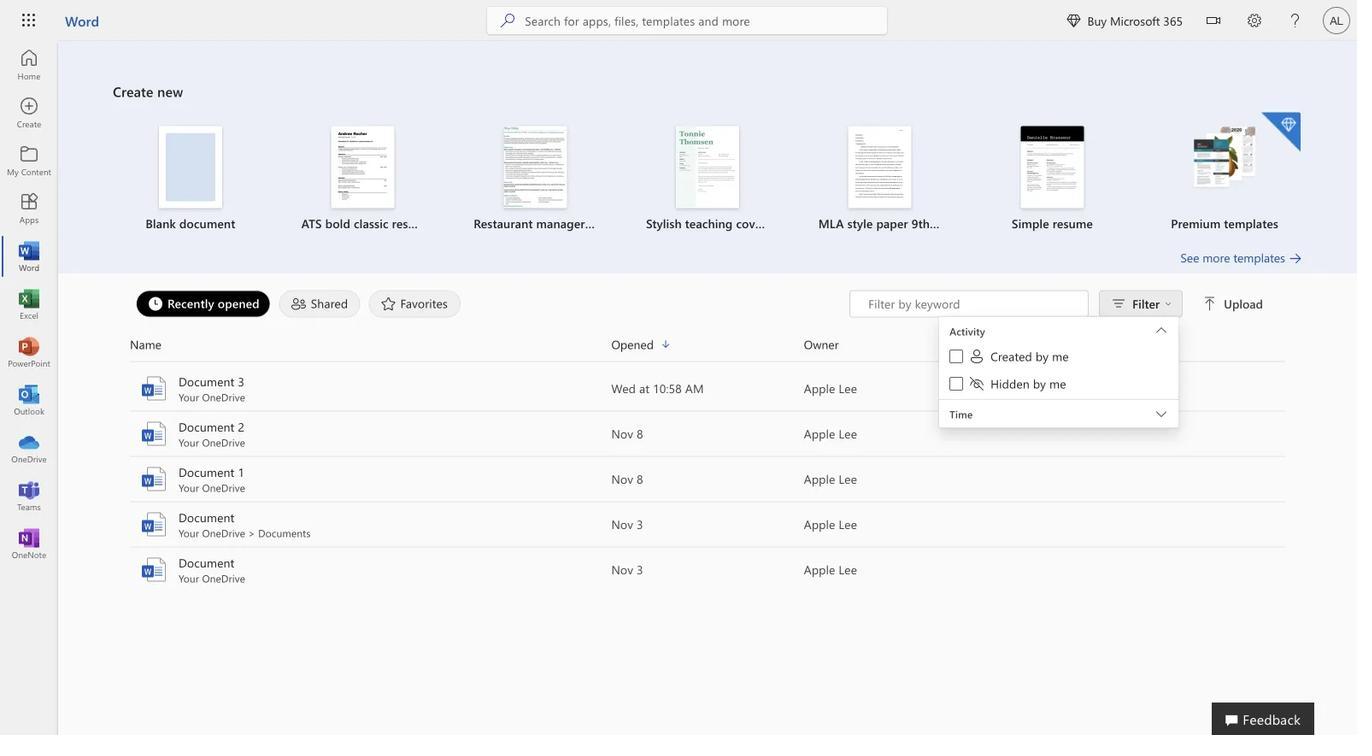 Task type: vqa. For each thing, say whether or not it's contained in the screenshot.


Task type: describe. For each thing, give the bounding box(es) containing it.
apps image
[[21, 200, 38, 217]]

templates inside premium templates element
[[1224, 215, 1279, 231]]

stylish teaching cover letter element
[[632, 126, 799, 232]]

filter
[[1133, 296, 1160, 312]]

recently opened element
[[136, 290, 271, 318]]

restaurant manager resume
[[474, 215, 629, 231]]

your for document 1
[[179, 481, 199, 495]]

onedrive image
[[21, 439, 38, 456]]

blank document element
[[115, 126, 266, 232]]

document 1 your onedrive
[[179, 464, 245, 495]]

recently opened
[[168, 295, 260, 311]]

simple
[[1012, 215, 1049, 231]]

9th
[[912, 215, 930, 231]]

ats bold classic resume element
[[287, 126, 439, 232]]

simple resume
[[1012, 215, 1093, 231]]

me for created by me
[[1052, 348, 1069, 364]]

new
[[157, 82, 183, 100]]

premium templates element
[[1149, 112, 1301, 232]]

hidden
[[991, 376, 1030, 391]]

mla
[[819, 215, 844, 231]]

documents
[[258, 526, 311, 540]]

displaying 5 out of 8 files. status
[[850, 290, 1267, 432]]

created by me element
[[969, 348, 1069, 365]]

created by me
[[991, 348, 1069, 364]]

word image
[[140, 511, 168, 538]]

favorites tab
[[365, 290, 465, 318]]

onedrive for 2
[[202, 436, 245, 449]]

excel image
[[21, 296, 38, 313]]

document for document 3 your onedrive
[[179, 374, 235, 389]]

premium templates
[[1171, 215, 1279, 231]]

apple for document your onedrive > documents
[[804, 516, 836, 532]]

hidden by me checkbox item
[[940, 372, 1179, 399]]

feedback button
[[1212, 703, 1315, 735]]

favorites element
[[369, 290, 461, 318]]

hidden by me
[[991, 376, 1066, 391]]

ats
[[301, 215, 322, 231]]

bold
[[325, 215, 350, 231]]

apple lee for document 3 your onedrive
[[804, 380, 857, 396]]

am
[[685, 380, 704, 396]]

owner button
[[804, 335, 997, 354]]

time
[[950, 407, 973, 421]]

create new main content
[[58, 41, 1357, 593]]

word image for document 1
[[140, 465, 168, 493]]

premium templates diamond image
[[1262, 112, 1301, 152]]

see more templates
[[1181, 250, 1286, 265]]

2 menu from the top
[[940, 317, 1179, 400]]

create image
[[21, 104, 38, 121]]

 upload
[[1204, 296, 1263, 312]]

document 3 your onedrive
[[179, 374, 245, 404]]

 buy microsoft 365
[[1067, 12, 1183, 28]]

8 for 2
[[637, 426, 643, 442]]

apple for document 3 your onedrive
[[804, 380, 836, 396]]

3 for document your onedrive
[[637, 562, 643, 577]]

2
[[238, 419, 245, 435]]

10:58
[[653, 380, 682, 396]]

stylish teaching cover letter image
[[676, 126, 739, 208]]

onedrive for 1
[[202, 481, 245, 495]]

created by me checkbox item
[[940, 344, 1179, 372]]

mla style paper 9th edition image
[[849, 126, 912, 208]]

templates inside see more templates button
[[1234, 250, 1286, 265]]

create
[[113, 82, 153, 100]]

manager
[[536, 215, 585, 231]]

teams image
[[21, 487, 38, 504]]

activity, column 4 of 4 column header
[[997, 335, 1286, 354]]

your inside document your onedrive
[[179, 571, 199, 585]]

resume inside simple resume element
[[1053, 215, 1093, 231]]

blank
[[146, 215, 176, 231]]

word image for document 3
[[140, 375, 168, 402]]

stylish
[[646, 215, 682, 231]]

restaurant manager resume image
[[504, 126, 567, 208]]

onedrive inside document your onedrive > documents
[[202, 526, 245, 540]]

feedback
[[1243, 709, 1301, 728]]

apple for document your onedrive
[[804, 562, 836, 577]]

onenote image
[[21, 535, 38, 552]]

lee for document 1 your onedrive
[[839, 471, 857, 487]]

apple lee for document your onedrive > documents
[[804, 516, 857, 532]]

more
[[1203, 250, 1231, 265]]

nov 8 for document 1
[[611, 471, 643, 487]]

see
[[1181, 250, 1200, 265]]

your inside document your onedrive > documents
[[179, 526, 199, 540]]

recently
[[168, 295, 214, 311]]

name
[[130, 336, 162, 352]]

letter
[[770, 215, 799, 231]]

ats bold classic resume image
[[331, 126, 395, 208]]

document for document 1 your onedrive
[[179, 464, 235, 480]]

my content image
[[21, 152, 38, 169]]

shared tab
[[275, 290, 365, 318]]

apple for document 2 your onedrive
[[804, 426, 836, 442]]

simple resume image
[[1021, 126, 1084, 208]]

3 inside document 3 your onedrive
[[238, 374, 245, 389]]

3 for document your onedrive > documents
[[637, 516, 643, 532]]

owner
[[804, 336, 839, 352]]



Task type: locate. For each thing, give the bounding box(es) containing it.
0 vertical spatial me
[[1052, 348, 1069, 364]]

paper
[[877, 215, 908, 231]]

by for created
[[1036, 348, 1049, 364]]

0 horizontal spatial activity
[[950, 324, 985, 338]]

1 horizontal spatial activity
[[997, 336, 1036, 352]]

apple lee for document 2 your onedrive
[[804, 426, 857, 442]]

activity up hidden by me element
[[997, 336, 1036, 352]]


[[1165, 300, 1172, 307]]

5 your from the top
[[179, 571, 199, 585]]

your right word icon
[[179, 526, 199, 540]]

 button
[[1193, 0, 1234, 44]]

1 vertical spatial me
[[1050, 376, 1066, 391]]

document for document 2 your onedrive
[[179, 419, 235, 435]]

document inside document your onedrive > documents
[[179, 509, 235, 525]]

shared
[[311, 295, 348, 311]]

by for hidden
[[1033, 376, 1046, 391]]

3 nov from the top
[[611, 516, 633, 532]]

apple lee for document 1 your onedrive
[[804, 471, 857, 487]]

1 document from the top
[[179, 374, 235, 389]]

2 nov 8 from the top
[[611, 471, 643, 487]]

1 horizontal spatial resume
[[589, 215, 629, 231]]

nov 3 for document your onedrive
[[611, 562, 643, 577]]

3
[[238, 374, 245, 389], [637, 516, 643, 532], [637, 562, 643, 577]]

5 onedrive from the top
[[202, 571, 245, 585]]

row
[[130, 335, 1286, 362]]

0 vertical spatial nov 8
[[611, 426, 643, 442]]

templates
[[1224, 215, 1279, 231], [1234, 250, 1286, 265]]

me
[[1052, 348, 1069, 364], [1050, 376, 1066, 391]]

me up hidden by me checkbox item
[[1052, 348, 1069, 364]]

onedrive down document your onedrive > documents
[[202, 571, 245, 585]]

word image for document 2
[[140, 420, 168, 447]]

restaurant manager resume element
[[459, 126, 629, 232]]

word image inside "name document 3" cell
[[140, 375, 168, 402]]

nov for document 2 your onedrive
[[611, 426, 633, 442]]

classic
[[354, 215, 389, 231]]

2 horizontal spatial resume
[[1053, 215, 1093, 231]]

templates right more
[[1234, 250, 1286, 265]]

1 vertical spatial nov 3
[[611, 562, 643, 577]]

teaching
[[685, 215, 733, 231]]

1 nov 8 from the top
[[611, 426, 643, 442]]

document left 1
[[179, 464, 235, 480]]

document inside document your onedrive
[[179, 555, 235, 571]]

al
[[1330, 14, 1344, 27]]

navigation
[[0, 41, 58, 568]]

3 apple lee from the top
[[804, 471, 857, 487]]

Filter by keyword text field
[[867, 295, 1080, 312]]

8
[[637, 426, 643, 442], [637, 471, 643, 487]]

resume inside 'ats bold classic resume' element
[[392, 215, 432, 231]]

word
[[65, 11, 99, 29]]

4 apple lee from the top
[[804, 516, 857, 532]]

apple
[[804, 380, 836, 396], [804, 426, 836, 442], [804, 471, 836, 487], [804, 516, 836, 532], [804, 562, 836, 577]]

tab list inside create new 'main content'
[[132, 290, 850, 318]]

resume right simple
[[1053, 215, 1093, 231]]

activity inside displaying 5 out of 8 files. status
[[950, 324, 985, 338]]

your inside document 3 your onedrive
[[179, 390, 199, 404]]

1 vertical spatial templates
[[1234, 250, 1286, 265]]

mla style paper 9th edition element
[[804, 126, 972, 232]]

word image up word icon
[[140, 465, 168, 493]]

0 vertical spatial nov 3
[[611, 516, 643, 532]]

me down "created by me" checkbox item
[[1050, 376, 1066, 391]]

4 document from the top
[[179, 509, 235, 525]]

name document 1 cell
[[130, 464, 611, 495]]

1 vertical spatial nov 8
[[611, 471, 643, 487]]

2 onedrive from the top
[[202, 436, 245, 449]]

1 your from the top
[[179, 390, 199, 404]]

tab list containing recently opened
[[132, 290, 850, 318]]

1 onedrive from the top
[[202, 390, 245, 404]]

365
[[1164, 12, 1183, 28]]

1 resume from the left
[[392, 215, 432, 231]]

lee for document your onedrive
[[839, 562, 857, 577]]


[[1067, 14, 1081, 27]]

2 vertical spatial 3
[[637, 562, 643, 577]]

1 vertical spatial by
[[1033, 376, 1046, 391]]

at
[[639, 380, 650, 396]]

word image
[[21, 248, 38, 265], [140, 375, 168, 402], [140, 420, 168, 447], [140, 465, 168, 493], [140, 556, 168, 583]]

document down document your onedrive > documents
[[179, 555, 235, 571]]

row inside create new 'main content'
[[130, 335, 1286, 362]]

3 lee from the top
[[839, 471, 857, 487]]

your inside document 1 your onedrive
[[179, 481, 199, 495]]

premium templates image
[[1193, 126, 1257, 189]]

5 lee from the top
[[839, 562, 857, 577]]

nov 3 for document your onedrive > documents
[[611, 516, 643, 532]]

favorites
[[400, 295, 448, 311]]

0 vertical spatial 3
[[238, 374, 245, 389]]

3 apple from the top
[[804, 471, 836, 487]]

1 vertical spatial 8
[[637, 471, 643, 487]]

list containing blank document
[[113, 111, 1303, 249]]

0 vertical spatial by
[[1036, 348, 1049, 364]]

3 your from the top
[[179, 481, 199, 495]]

apple lee
[[804, 380, 857, 396], [804, 426, 857, 442], [804, 471, 857, 487], [804, 516, 857, 532], [804, 562, 857, 577]]

microsoft
[[1110, 12, 1160, 28]]

mla style paper 9th edition
[[819, 215, 972, 231]]

3 document from the top
[[179, 464, 235, 480]]

onedrive left '>'
[[202, 526, 245, 540]]

word image down apps image
[[21, 248, 38, 265]]

document inside document 1 your onedrive
[[179, 464, 235, 480]]

2 resume from the left
[[589, 215, 629, 231]]

2 document from the top
[[179, 419, 235, 435]]

4 nov from the top
[[611, 562, 633, 577]]

lee for document your onedrive > documents
[[839, 516, 857, 532]]

onedrive for 3
[[202, 390, 245, 404]]

name document cell
[[130, 509, 611, 540], [130, 554, 611, 585]]

onedrive inside document 2 your onedrive
[[202, 436, 245, 449]]

lee for document 2 your onedrive
[[839, 426, 857, 442]]

document left the 2
[[179, 419, 235, 435]]

4 apple from the top
[[804, 516, 836, 532]]

2 apple lee from the top
[[804, 426, 857, 442]]

document inside document 3 your onedrive
[[179, 374, 235, 389]]

nov for document your onedrive > documents
[[611, 516, 633, 532]]

opened button
[[611, 335, 804, 354]]

by up hidden by me
[[1036, 348, 1049, 364]]

nov for document 1 your onedrive
[[611, 471, 633, 487]]

word image down word icon
[[140, 556, 168, 583]]


[[1207, 14, 1221, 27]]

create new
[[113, 82, 183, 100]]

5 document from the top
[[179, 555, 235, 571]]

wed
[[611, 380, 636, 396]]

by down created by me
[[1033, 376, 1046, 391]]

word image inside name document 2 cell
[[140, 420, 168, 447]]

your up document 1 your onedrive
[[179, 436, 199, 449]]

2 lee from the top
[[839, 426, 857, 442]]

0 vertical spatial 8
[[637, 426, 643, 442]]

activity inside column header
[[997, 336, 1036, 352]]

buy
[[1088, 12, 1107, 28]]

1 vertical spatial 3
[[637, 516, 643, 532]]

onedrive up the 2
[[202, 390, 245, 404]]

blank document
[[146, 215, 235, 231]]

me for hidden by me
[[1050, 376, 1066, 391]]

word image inside name document 1 cell
[[140, 465, 168, 493]]

wed at 10:58 am
[[611, 380, 704, 396]]

your for document 3
[[179, 390, 199, 404]]

your inside document 2 your onedrive
[[179, 436, 199, 449]]

name document 2 cell
[[130, 418, 611, 449]]

resume
[[392, 215, 432, 231], [589, 215, 629, 231], [1053, 215, 1093, 231]]

0 vertical spatial name document cell
[[130, 509, 611, 540]]

list
[[113, 111, 1303, 249]]

2 8 from the top
[[637, 471, 643, 487]]

word image for document
[[140, 556, 168, 583]]

document for document your onedrive
[[179, 555, 235, 571]]

2 nov from the top
[[611, 471, 633, 487]]

4 lee from the top
[[839, 516, 857, 532]]

simple resume element
[[977, 126, 1129, 232]]

nov 3
[[611, 516, 643, 532], [611, 562, 643, 577]]

1 name document cell from the top
[[130, 509, 611, 540]]

2 nov 3 from the top
[[611, 562, 643, 577]]

cover
[[736, 215, 766, 231]]

onedrive down the 2
[[202, 436, 245, 449]]

powerpoint image
[[21, 344, 38, 361]]

1 nov from the top
[[611, 426, 633, 442]]

home image
[[21, 56, 38, 74]]

document your onedrive
[[179, 555, 245, 585]]

your
[[179, 390, 199, 404], [179, 436, 199, 449], [179, 481, 199, 495], [179, 526, 199, 540], [179, 571, 199, 585]]

1 apple from the top
[[804, 380, 836, 396]]

2 apple from the top
[[804, 426, 836, 442]]

your for document 2
[[179, 436, 199, 449]]

5 apple from the top
[[804, 562, 836, 577]]

1 vertical spatial name document cell
[[130, 554, 611, 585]]

3 resume from the left
[[1053, 215, 1093, 231]]

upload
[[1224, 296, 1263, 312]]

document for document your onedrive > documents
[[179, 509, 235, 525]]

word banner
[[0, 0, 1357, 44]]

3 menu from the top
[[940, 344, 1179, 399]]

Search box. Suggestions appear as you type. search field
[[525, 7, 887, 34]]

restaurant
[[474, 215, 533, 231]]

list inside create new 'main content'
[[113, 111, 1303, 249]]

name button
[[130, 335, 611, 354]]

5 apple lee from the top
[[804, 562, 857, 577]]

premium
[[1171, 215, 1221, 231]]

templates up see more templates button
[[1224, 215, 1279, 231]]

activity down "filter by keyword" text field on the top
[[950, 324, 985, 338]]

al button
[[1316, 0, 1357, 41]]

see more templates button
[[1181, 249, 1303, 266]]

your down document 2 your onedrive
[[179, 481, 199, 495]]

onedrive
[[202, 390, 245, 404], [202, 436, 245, 449], [202, 481, 245, 495], [202, 526, 245, 540], [202, 571, 245, 585]]

2 name document cell from the top
[[130, 554, 611, 585]]

4 onedrive from the top
[[202, 526, 245, 540]]

3 onedrive from the top
[[202, 481, 245, 495]]

shared element
[[279, 290, 360, 318]]

lee
[[839, 380, 857, 396], [839, 426, 857, 442], [839, 471, 857, 487], [839, 516, 857, 532], [839, 562, 857, 577]]

nov 8 for document 2
[[611, 426, 643, 442]]

document inside document 2 your onedrive
[[179, 419, 235, 435]]

1 apple lee from the top
[[804, 380, 857, 396]]

document 2 your onedrive
[[179, 419, 245, 449]]

document down document 1 your onedrive
[[179, 509, 235, 525]]

2 your from the top
[[179, 436, 199, 449]]

1 menu from the top
[[940, 316, 1179, 317]]

nov 8
[[611, 426, 643, 442], [611, 471, 643, 487]]

nov
[[611, 426, 633, 442], [611, 471, 633, 487], [611, 516, 633, 532], [611, 562, 633, 577]]

resume right manager
[[589, 215, 629, 231]]

outlook image
[[21, 391, 38, 409]]

None search field
[[487, 7, 887, 34]]

onedrive down 1
[[202, 481, 245, 495]]

row containing name
[[130, 335, 1286, 362]]

document your onedrive > documents
[[179, 509, 311, 540]]

apple lee for document your onedrive
[[804, 562, 857, 577]]

created
[[991, 348, 1033, 364]]

ats bold classic resume
[[301, 215, 432, 231]]

filter 
[[1133, 296, 1172, 312]]

by
[[1036, 348, 1049, 364], [1033, 376, 1046, 391]]

1 lee from the top
[[839, 380, 857, 396]]

word image left document 2 your onedrive
[[140, 420, 168, 447]]

onedrive inside document 3 your onedrive
[[202, 390, 245, 404]]

your up document 2 your onedrive
[[179, 390, 199, 404]]

activity
[[950, 324, 985, 338], [997, 336, 1036, 352]]

4 your from the top
[[179, 526, 199, 540]]

1 nov 3 from the top
[[611, 516, 643, 532]]

onedrive inside document 1 your onedrive
[[202, 481, 245, 495]]

nov for document your onedrive
[[611, 562, 633, 577]]

resume right classic
[[392, 215, 432, 231]]

style
[[848, 215, 873, 231]]

0 vertical spatial templates
[[1224, 215, 1279, 231]]

opened
[[611, 336, 654, 352]]

menu
[[940, 316, 1179, 317], [940, 317, 1179, 400], [940, 344, 1179, 399]]

>
[[248, 526, 255, 540]]

apple for document 1 your onedrive
[[804, 471, 836, 487]]

document
[[179, 374, 235, 389], [179, 419, 235, 435], [179, 464, 235, 480], [179, 509, 235, 525], [179, 555, 235, 571]]

your down document your onedrive > documents
[[179, 571, 199, 585]]

opened
[[218, 295, 260, 311]]

0 horizontal spatial resume
[[392, 215, 432, 231]]


[[1204, 297, 1217, 311]]

recently opened tab
[[132, 290, 275, 318]]

stylish teaching cover letter
[[646, 215, 799, 231]]

onedrive inside document your onedrive
[[202, 571, 245, 585]]

edition
[[933, 215, 972, 231]]

word image down name
[[140, 375, 168, 402]]

document
[[179, 215, 235, 231]]

1
[[238, 464, 245, 480]]

1 8 from the top
[[637, 426, 643, 442]]

8 for 1
[[637, 471, 643, 487]]

lee for document 3 your onedrive
[[839, 380, 857, 396]]

document up document 2 your onedrive
[[179, 374, 235, 389]]

resume inside restaurant manager resume element
[[589, 215, 629, 231]]

hidden by me element
[[969, 375, 1066, 392]]

name document 3 cell
[[130, 373, 611, 404]]

tab list
[[132, 290, 850, 318]]



